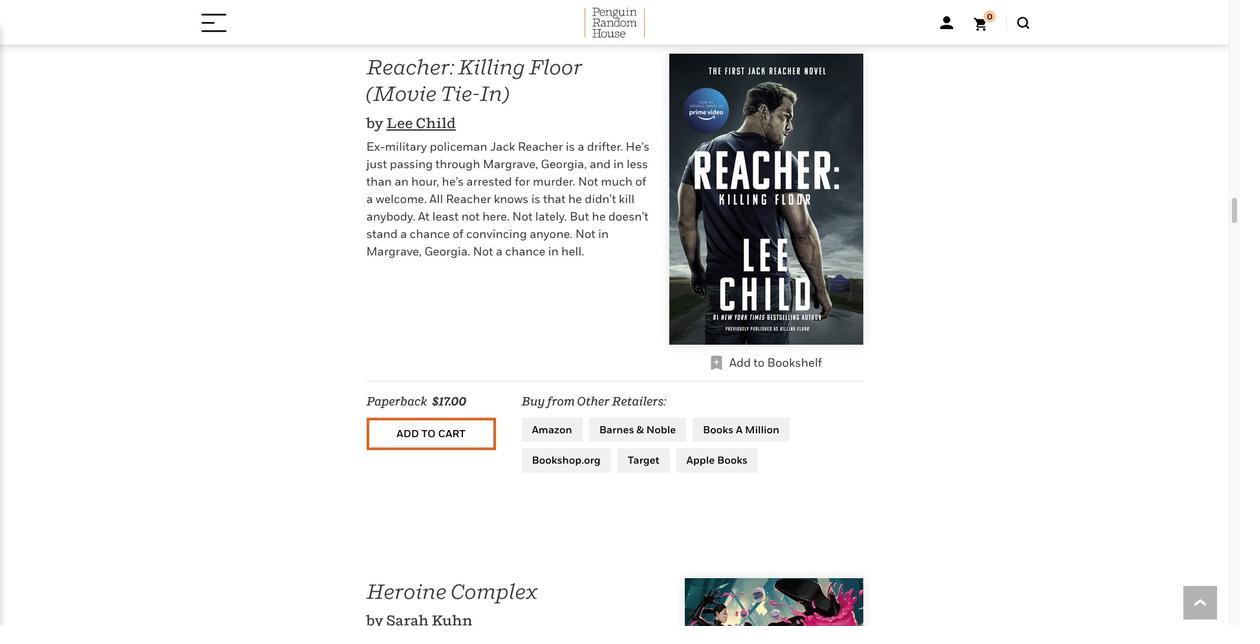 Task type: locate. For each thing, give the bounding box(es) containing it.
is left that
[[531, 192, 541, 206]]

1 horizontal spatial in
[[598, 227, 609, 241]]

1 horizontal spatial chance
[[505, 245, 545, 258]]

reacher: killing floor (movie tie-in) book cover picture image
[[669, 53, 863, 344]]

barnes & noble
[[599, 423, 676, 436]]

and
[[590, 157, 611, 171]]

(movie
[[366, 81, 437, 105]]

reacher:
[[366, 54, 454, 79]]

2 horizontal spatial in
[[614, 157, 624, 171]]

in down the doesn't
[[598, 227, 609, 241]]

a left drifter.
[[578, 140, 584, 153]]

less
[[627, 157, 648, 171]]

0 horizontal spatial add
[[397, 427, 419, 440]]

margrave,
[[483, 157, 538, 171], [366, 245, 422, 258]]

of up georgia.
[[453, 227, 464, 241]]

add to cart
[[397, 427, 466, 440]]

heroine complex link
[[366, 579, 538, 603]]

add left bookshelf
[[729, 355, 751, 369]]

0 vertical spatial in
[[614, 157, 624, 171]]

military
[[385, 140, 427, 153]]

books down books a million link
[[717, 453, 748, 466]]

he up but
[[568, 192, 582, 206]]

reacher: killing floor (movie tie-in) link
[[366, 54, 583, 105]]

amazon link
[[522, 418, 583, 442]]

least
[[432, 210, 459, 223]]

margrave, down 'stand' on the top of page
[[366, 245, 422, 258]]

0 vertical spatial to
[[754, 355, 765, 369]]

0 horizontal spatial margrave,
[[366, 245, 422, 258]]

is
[[566, 140, 575, 153], [531, 192, 541, 206]]

1 horizontal spatial he
[[592, 210, 606, 223]]

reacher up georgia,
[[518, 140, 563, 153]]

to inside button
[[421, 427, 436, 440]]

0 vertical spatial chance
[[410, 227, 450, 241]]

in down anyone.
[[548, 245, 559, 258]]

stand
[[366, 227, 398, 241]]

chance down anyone.
[[505, 245, 545, 258]]

of down less
[[635, 175, 646, 188]]

complex
[[451, 579, 538, 603]]

apple books
[[687, 453, 748, 466]]

to left cart
[[421, 427, 436, 440]]

chance
[[410, 227, 450, 241], [505, 245, 545, 258]]

not down but
[[575, 227, 596, 241]]

0 vertical spatial of
[[635, 175, 646, 188]]

1 horizontal spatial to
[[754, 355, 765, 369]]

to left bookshelf
[[754, 355, 765, 369]]

chance down at
[[410, 227, 450, 241]]

1 vertical spatial to
[[421, 427, 436, 440]]

0 vertical spatial reacher
[[518, 140, 563, 153]]

in up much
[[614, 157, 624, 171]]

not down convincing
[[473, 245, 493, 258]]

books inside apple books link
[[717, 453, 748, 466]]

&
[[637, 423, 644, 436]]

margrave, down jack
[[483, 157, 538, 171]]

million
[[745, 423, 780, 436]]

in
[[614, 157, 624, 171], [598, 227, 609, 241], [548, 245, 559, 258]]

all
[[430, 192, 443, 206]]

of
[[635, 175, 646, 188], [453, 227, 464, 241]]

0 vertical spatial add
[[729, 355, 751, 369]]

barnes
[[599, 423, 634, 436]]

books a million link
[[693, 418, 790, 442]]

1 horizontal spatial margrave,
[[483, 157, 538, 171]]

books left a
[[703, 423, 734, 436]]

0 horizontal spatial to
[[421, 427, 436, 440]]

books
[[703, 423, 734, 436], [717, 453, 748, 466]]

1 horizontal spatial is
[[566, 140, 575, 153]]

1 vertical spatial in
[[598, 227, 609, 241]]

to for bookshelf
[[754, 355, 765, 369]]

1 vertical spatial reacher
[[446, 192, 491, 206]]

to
[[754, 355, 765, 369], [421, 427, 436, 440]]

books a million
[[703, 423, 780, 436]]

lee child link
[[386, 114, 456, 131]]

reacher up not
[[446, 192, 491, 206]]

but
[[570, 210, 589, 223]]

add down the paperback $17.00
[[397, 427, 419, 440]]

a
[[736, 423, 743, 436]]

he down "didn't"
[[592, 210, 606, 223]]

add inside button
[[397, 427, 419, 440]]

reacher
[[518, 140, 563, 153], [446, 192, 491, 206]]

add to cart button
[[366, 418, 496, 450]]

1 horizontal spatial add
[[729, 355, 751, 369]]

1 vertical spatial books
[[717, 453, 748, 466]]

georgia.
[[424, 245, 470, 258]]

add for add to cart
[[397, 427, 419, 440]]

not down knows at the left
[[512, 210, 533, 223]]

0 horizontal spatial is
[[531, 192, 541, 206]]

bookshop.org
[[532, 453, 601, 466]]

target link
[[617, 448, 670, 473]]

a
[[578, 140, 584, 153], [366, 192, 373, 206], [400, 227, 407, 241], [496, 245, 503, 258]]

is up georgia,
[[566, 140, 575, 153]]

at
[[418, 210, 430, 223]]

2 vertical spatial in
[[548, 245, 559, 258]]

add to bookshelf
[[729, 355, 822, 369]]

cart
[[438, 427, 466, 440]]

add
[[729, 355, 751, 369], [397, 427, 419, 440]]

0 horizontal spatial he
[[568, 192, 582, 206]]

a down anybody. on the top of the page
[[400, 227, 407, 241]]

knows
[[494, 192, 529, 206]]

he
[[568, 192, 582, 206], [592, 210, 606, 223]]

buy from other retailers:
[[522, 394, 666, 408]]

0 horizontal spatial reacher
[[446, 192, 491, 206]]

a down convincing
[[496, 245, 503, 258]]

1 vertical spatial of
[[453, 227, 464, 241]]

barnes & noble link
[[589, 418, 686, 442]]

not
[[578, 175, 598, 188], [512, 210, 533, 223], [575, 227, 596, 241], [473, 245, 493, 258]]

0 vertical spatial books
[[703, 423, 734, 436]]

1 vertical spatial add
[[397, 427, 419, 440]]

heroine complex book cover picture image
[[685, 578, 863, 626]]

1 horizontal spatial reacher
[[518, 140, 563, 153]]



Task type: describe. For each thing, give the bounding box(es) containing it.
0 horizontal spatial in
[[548, 245, 559, 258]]

1 horizontal spatial of
[[635, 175, 646, 188]]

by lee child
[[366, 114, 456, 131]]

target
[[628, 453, 659, 466]]

lately.
[[535, 210, 567, 223]]

books inside books a million link
[[703, 423, 734, 436]]

amazon
[[532, 423, 572, 436]]

kill
[[619, 192, 635, 206]]

other
[[577, 394, 610, 408]]

welcome.
[[376, 192, 427, 206]]

search image
[[1017, 16, 1029, 29]]

from
[[547, 394, 575, 408]]

much
[[601, 175, 633, 188]]

didn't
[[585, 192, 616, 206]]

noble
[[646, 423, 676, 436]]

0 horizontal spatial of
[[453, 227, 464, 241]]

that
[[543, 192, 566, 206]]

not
[[461, 210, 480, 223]]

apple
[[687, 453, 715, 466]]

to for cart
[[421, 427, 436, 440]]

not down and
[[578, 175, 598, 188]]

0 vertical spatial he
[[568, 192, 582, 206]]

murder.
[[533, 175, 575, 188]]

anybody.
[[366, 210, 415, 223]]

doesn't
[[608, 210, 649, 223]]

sign in image
[[940, 16, 953, 29]]

1 vertical spatial margrave,
[[366, 245, 422, 258]]

passing
[[390, 157, 433, 171]]

an
[[395, 175, 409, 188]]

arrested
[[467, 175, 512, 188]]

lee
[[386, 114, 413, 131]]

heroine
[[366, 579, 447, 603]]

ex-
[[366, 140, 385, 153]]

he's
[[442, 175, 464, 188]]

retailers:
[[612, 394, 666, 408]]

hell.
[[561, 245, 584, 258]]

1 vertical spatial is
[[531, 192, 541, 206]]

shopping cart image
[[974, 10, 996, 31]]

hour,
[[411, 175, 439, 188]]

just
[[366, 157, 387, 171]]

georgia,
[[541, 157, 587, 171]]

heroine complex
[[366, 579, 538, 603]]

1 vertical spatial he
[[592, 210, 606, 223]]

0 horizontal spatial chance
[[410, 227, 450, 241]]

here.
[[483, 210, 510, 223]]

drifter.
[[587, 140, 623, 153]]

apple books link
[[676, 448, 758, 473]]

for
[[515, 175, 530, 188]]

0 vertical spatial margrave,
[[483, 157, 538, 171]]

penguin random house image
[[585, 8, 645, 37]]

buy
[[522, 394, 545, 408]]

policeman
[[430, 140, 487, 153]]

in)
[[480, 81, 509, 105]]

bookshop.org link
[[522, 448, 611, 473]]

anyone.
[[530, 227, 573, 241]]

jack
[[490, 140, 515, 153]]

than
[[366, 175, 392, 188]]

paperback $17.00
[[366, 394, 467, 408]]

child
[[416, 114, 456, 131]]

add for add to bookshelf
[[729, 355, 751, 369]]

paperback
[[366, 394, 427, 408]]

he's
[[626, 140, 650, 153]]

tie-
[[441, 81, 480, 105]]

ex-military policeman jack reacher is a drifter. he's just passing through margrave, georgia, and in less than an hour, he's arrested for murder. not much of a welcome. all reacher knows is that he didn't kill anybody. at least not here. not lately. but he doesn't stand a chance of convincing anyone. not in margrave, georgia. not a chance in hell.
[[366, 140, 650, 258]]

a down than
[[366, 192, 373, 206]]

floor
[[529, 54, 583, 79]]

1 vertical spatial chance
[[505, 245, 545, 258]]

killing
[[458, 54, 525, 79]]

by
[[366, 114, 384, 131]]

convincing
[[466, 227, 527, 241]]

bookshelf
[[767, 355, 822, 369]]

through
[[436, 157, 480, 171]]

0 vertical spatial is
[[566, 140, 575, 153]]

$17.00
[[432, 394, 467, 408]]

reacher: killing floor (movie tie-in)
[[366, 54, 583, 105]]



Task type: vqa. For each thing, say whether or not it's contained in the screenshot.
"Noble"
yes



